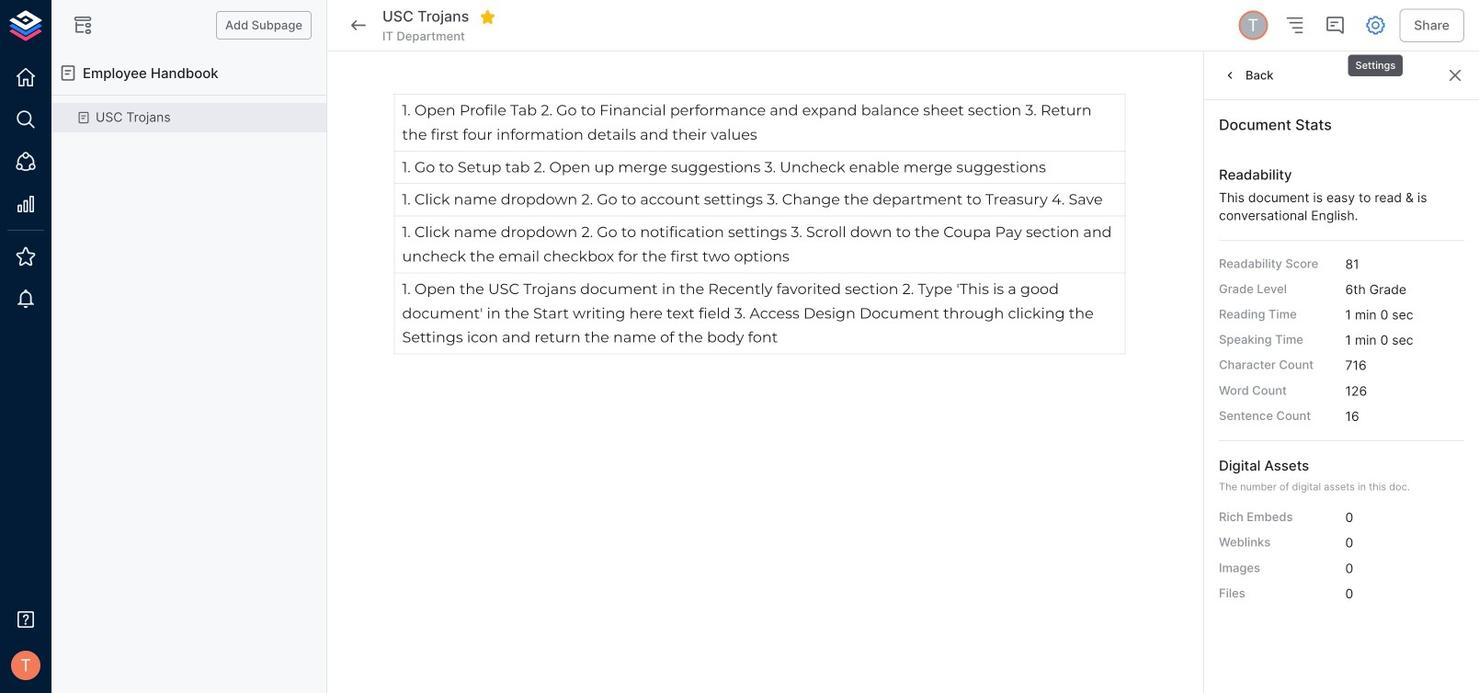 Task type: vqa. For each thing, say whether or not it's contained in the screenshot.
Settings image
yes



Task type: describe. For each thing, give the bounding box(es) containing it.
comments image
[[1325, 14, 1347, 36]]

settings image
[[1365, 14, 1387, 36]]

remove favorite image
[[479, 9, 496, 25]]

table of contents image
[[1284, 14, 1306, 36]]

go back image
[[348, 14, 370, 36]]



Task type: locate. For each thing, give the bounding box(es) containing it.
tooltip
[[1347, 42, 1406, 78]]

hide wiki image
[[72, 14, 94, 36]]



